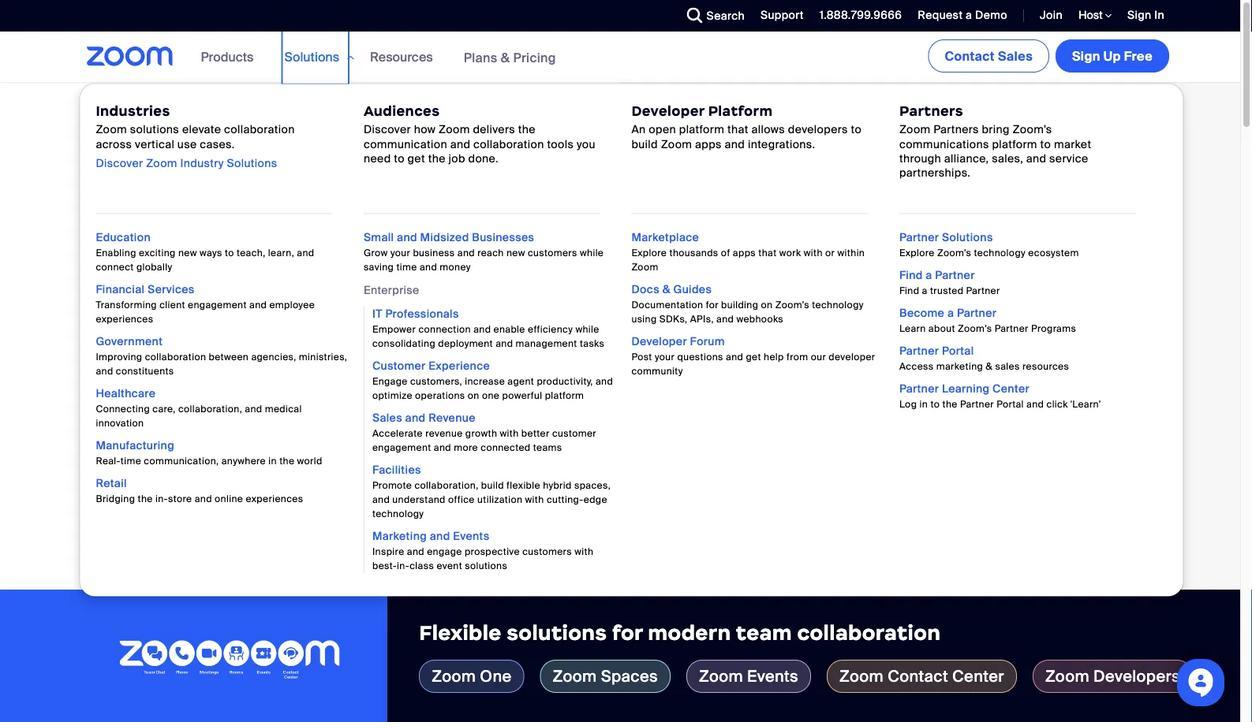 Task type: describe. For each thing, give the bounding box(es) containing it.
partner learning center link
[[900, 382, 1030, 397]]

customer
[[552, 427, 597, 440]]

with inside included at no additional cost with your paid zoom user account.
[[451, 418, 484, 438]]

collaboration inside audiences discover how zoom delivers the communication and collaboration tools you need to get the job done.
[[474, 137, 544, 151]]

click
[[1047, 398, 1068, 410]]

community
[[632, 365, 683, 377]]

build inside the developer platform an open platform that allows developers to build zoom apps and integrations.
[[632, 137, 658, 151]]

partner inside partner solutions explore zoom's technology ecosystem
[[900, 230, 939, 245]]

developer for forum
[[632, 335, 687, 349]]

products
[[201, 49, 254, 65]]

the inside manufacturing real-time communication, anywhere in the world
[[279, 455, 295, 467]]

more inside ai that makes you more
[[219, 238, 364, 307]]

healthcare connecting care, collaboration, and medical innovation
[[96, 387, 302, 429]]

for inside docs & guides documentation for building on zoom's technology using sdks, apis, and webhooks
[[706, 299, 719, 311]]

contact sales link
[[928, 39, 1050, 73]]

agencies,
[[251, 351, 296, 363]]

your inside included at no additional cost with your paid zoom user account.
[[487, 418, 522, 438]]

meetings navigation
[[925, 32, 1173, 76]]

powerful
[[502, 389, 542, 402]]

and down revenue
[[434, 442, 451, 454]]

your inside small and midsized businesses grow your business and reach new customers while saving time and money
[[391, 247, 411, 259]]

access
[[900, 360, 934, 372]]

facilities link
[[372, 463, 421, 478]]

zoom's
[[146, 103, 186, 118]]

zoom spaces
[[553, 667, 658, 687]]

agent
[[508, 375, 534, 387]]

center for contact
[[953, 667, 1005, 687]]

the right the delivers
[[518, 122, 536, 137]]

marketplace
[[632, 230, 699, 245]]

'learn'
[[1071, 398, 1102, 410]]

use
[[177, 137, 197, 151]]

education enabling exciting new ways to teach, learn, and connect globally
[[96, 230, 314, 273]]

manufacturing real-time communication, anywhere in the world
[[96, 439, 323, 467]]

experience
[[429, 359, 490, 374]]

sales and revenue link
[[372, 411, 476, 426]]

and inside 'developer forum post your questions and get help from our developer community'
[[726, 351, 744, 363]]

to inside the developer platform an open platform that allows developers to build zoom apps and integrations.
[[851, 122, 862, 137]]

whitepaper
[[302, 103, 362, 118]]

globally
[[136, 261, 172, 273]]

digital
[[370, 396, 417, 416]]

more inside sales and revenue accelerate revenue growth with better customer engagement and more connected teams
[[454, 442, 478, 454]]

the inside retail bridging the in-store and online experiences
[[138, 493, 153, 505]]

technology inside facilities promote collaboration, build flexible hybrid spaces, and understand office utilization with cutting-edge technology
[[372, 508, 424, 520]]

join
[[1040, 8, 1063, 22]]

government improving collaboration between agencies, ministries, and constituents
[[96, 335, 347, 377]]

& left the privacy
[[250, 103, 258, 118]]

business
[[413, 247, 455, 259]]

get inside 'developer forum post your questions and get help from our developer community'
[[746, 351, 761, 363]]

learn more
[[395, 103, 457, 118]]

of
[[721, 247, 730, 259]]

a down find a partner link
[[922, 284, 928, 297]]

zoom inside zoom ai companion is your trusted digital assistant that empowers you.
[[99, 396, 144, 416]]

and inside healthcare connecting care, collaboration, and medical innovation
[[245, 403, 262, 415]]

exciting
[[139, 247, 176, 259]]

manufacturing link
[[96, 439, 174, 453]]

integrations.
[[748, 137, 815, 151]]

management
[[516, 337, 577, 350]]

modern
[[648, 620, 731, 646]]

engage
[[372, 375, 408, 387]]

on inside the customer experience engage customers, increase agent productivity, and optimize operations on one powerful platform
[[468, 389, 480, 402]]

up
[[1104, 48, 1121, 64]]

inspire
[[372, 546, 404, 558]]

marketplace explore thousands of apps that work with or within zoom
[[632, 230, 865, 273]]

zoom inside zoom one tab
[[432, 667, 476, 687]]

apps inside the developer platform an open platform that allows developers to build zoom apps and integrations.
[[695, 137, 722, 151]]

and inside the developer platform an open platform that allows developers to build zoom apps and integrations.
[[725, 137, 745, 151]]

0 vertical spatial partners
[[900, 103, 964, 120]]

main content containing ai that makes you more
[[0, 32, 1241, 723]]

account.
[[224, 440, 292, 460]]

cost
[[414, 418, 448, 438]]

time inside small and midsized businesses grow your business and reach new customers while saving time and money
[[396, 261, 417, 273]]

zoom interface icon image
[[632, 181, 944, 328]]

companion for zoom
[[167, 396, 255, 416]]

included at no additional cost with your paid zoom user account.
[[99, 418, 522, 460]]

zoom's inside partner solutions explore zoom's technology ecosystem
[[937, 247, 972, 259]]

in- inside retail bridging the in-store and online experiences
[[155, 493, 168, 505]]

manufacturing
[[96, 439, 174, 453]]

0 vertical spatial more
[[429, 103, 457, 118]]

& inside docs & guides documentation for building on zoom's technology using sdks, apis, and webhooks
[[663, 283, 671, 297]]

online
[[215, 493, 243, 505]]

operations
[[415, 389, 465, 402]]

zoom's inside docs & guides documentation for building on zoom's technology using sdks, apis, and webhooks
[[775, 299, 810, 311]]

contact inside tab
[[888, 667, 949, 687]]

& inside partner portal access marketing & sales resources
[[986, 360, 993, 372]]

and inside the partners zoom partners bring zoom's communications platform to market through alliance, sales, and service partnerships.
[[1026, 151, 1047, 166]]

education link
[[96, 230, 151, 245]]

resources
[[1023, 360, 1070, 372]]

and inside partner learning center log in to the partner portal and click 'learn'
[[1027, 398, 1044, 410]]

partner down the find a partner find a trusted partner
[[957, 306, 997, 321]]

and inside government improving collaboration between agencies, ministries, and constituents
[[96, 365, 113, 377]]

within
[[838, 247, 865, 259]]

companion for discover
[[331, 503, 402, 519]]

and down enable
[[496, 337, 513, 350]]

collaboration inside government improving collaboration between agencies, ministries, and constituents
[[145, 351, 206, 363]]

post
[[632, 351, 652, 363]]

discover zoom industry solutions link
[[96, 156, 277, 171]]

you inside ai that makes you more
[[99, 238, 205, 307]]

and inside docs & guides documentation for building on zoom's technology using sdks, apis, and webhooks
[[717, 313, 734, 325]]

to inside partner learning center log in to the partner portal and click 'learn'
[[931, 398, 940, 410]]

questions
[[678, 351, 724, 363]]

innovation
[[96, 417, 144, 429]]

your inside 'developer forum post your questions and get help from our developer community'
[[655, 351, 675, 363]]

zoom inside 'marketplace explore thousands of apps that work with or within zoom'
[[632, 261, 659, 273]]

sales,
[[992, 151, 1024, 166]]

and up engage
[[430, 530, 450, 544]]

healthcare link
[[96, 387, 156, 401]]

join link up meetings navigation on the top right of the page
[[1040, 8, 1063, 22]]

deployment
[[438, 337, 493, 350]]

collaboration, inside facilities promote collaboration, build flexible hybrid spaces, and understand office utilization with cutting-edge technology
[[415, 479, 479, 492]]

platform inside the customer experience engage customers, increase agent productivity, and optimize operations on one powerful platform
[[545, 389, 584, 402]]

while inside small and midsized businesses grow your business and reach new customers while saving time and money
[[580, 247, 604, 259]]

& up the delivers
[[501, 49, 510, 66]]

banner containing industries
[[68, 32, 1184, 598]]

enterprise element
[[364, 307, 616, 573]]

collaboration inside main content
[[797, 620, 941, 646]]

apis,
[[690, 313, 714, 325]]

accelerate
[[372, 427, 423, 440]]

while inside the it professionals empower connection and enable efficiency while consolidating deployment and management tasks
[[576, 323, 600, 335]]

developer forum link
[[632, 335, 725, 349]]

in inside manufacturing real-time communication, anywhere in the world
[[269, 455, 277, 467]]

efficiency
[[528, 323, 573, 335]]

1 find from the top
[[900, 268, 923, 283]]

with inside sales and revenue accelerate revenue growth with better customer engagement and more connected teams
[[500, 427, 519, 440]]

paid
[[99, 440, 133, 460]]

in- inside marketing and events inspire and engage prospective customers with best-in-class event solutions
[[397, 560, 410, 572]]

become a partner learn about zoom's partner programs
[[900, 306, 1077, 335]]

medical
[[265, 403, 302, 415]]

your inside zoom ai companion is your trusted digital assistant that empowers you.
[[276, 396, 308, 416]]

solutions inside partner solutions explore zoom's technology ecosystem
[[942, 230, 993, 245]]

and inside financial services transforming client engagement and employee experiences
[[249, 299, 267, 311]]

discover inside audiences discover how zoom delivers the communication and collaboration tools you need to get the job done.
[[364, 122, 411, 137]]

small and midsized businesses link
[[364, 230, 535, 245]]

discover ai companion link
[[258, 493, 426, 529]]

trusted for your
[[312, 396, 366, 416]]

enable
[[494, 323, 525, 335]]

flexible
[[419, 620, 502, 646]]

sales inside the contact sales link
[[998, 48, 1033, 64]]

pricing inside main content
[[173, 503, 216, 519]]

the left job
[[428, 151, 446, 166]]

marketing and events link
[[372, 530, 490, 544]]

understand
[[392, 494, 446, 506]]

partner down learning
[[960, 398, 994, 410]]

partner up become a partner learn about zoom's partner programs
[[966, 284, 1000, 297]]

plans & pricing inside product information navigation
[[464, 49, 556, 66]]

events inside marketing and events inspire and engage prospective customers with best-in-class event solutions
[[453, 530, 490, 544]]

partner up the sales
[[995, 322, 1029, 335]]

better
[[522, 427, 550, 440]]

a for become
[[948, 306, 954, 321]]

customers inside small and midsized businesses grow your business and reach new customers while saving time and money
[[528, 247, 577, 259]]

ai down world
[[315, 503, 328, 519]]

zoom inside zoom developers tab
[[1046, 667, 1090, 687]]

zoom one
[[432, 667, 512, 687]]

collaboration inside 'industries zoom solutions elevate collaboration across vertical use cases. discover zoom industry solutions'
[[224, 122, 295, 137]]

audiences discover how zoom delivers the communication and collaboration tools you need to get the job done.
[[364, 103, 596, 166]]

solutions inside 'industries zoom solutions elevate collaboration across vertical use cases. discover zoom industry solutions'
[[227, 156, 277, 171]]

docs & guides link
[[632, 283, 712, 297]]

zoom unified communication platform image
[[119, 641, 340, 682]]

market
[[1054, 137, 1092, 151]]

learning
[[942, 382, 990, 397]]

trusted for a
[[930, 284, 964, 297]]

customers,
[[410, 375, 462, 387]]

support
[[761, 8, 804, 22]]

sign for sign in
[[1128, 8, 1152, 22]]

bring
[[982, 122, 1010, 137]]

learn inside main content
[[395, 103, 426, 118]]

host
[[1079, 8, 1106, 22]]

vertical
[[135, 137, 174, 151]]

and inside facilities promote collaboration, build flexible hybrid spaces, and understand office utilization with cutting-edge technology
[[372, 494, 390, 506]]

& right bridging
[[160, 503, 169, 519]]

with inside 'marketplace explore thousands of apps that work with or within zoom'
[[804, 247, 823, 259]]

government link
[[96, 335, 163, 349]]



Task type: locate. For each thing, give the bounding box(es) containing it.
experiences inside retail bridging the in-store and online experiences
[[246, 493, 303, 505]]

zoom inside audiences discover how zoom delivers the communication and collaboration tools you need to get the job done.
[[439, 122, 470, 137]]

partner up find a partner link
[[900, 230, 939, 245]]

zoom's inside the partners zoom partners bring zoom's communications platform to market through alliance, sales, and service partnerships.
[[1013, 122, 1052, 137]]

1 horizontal spatial explore
[[900, 247, 935, 259]]

forum
[[690, 335, 725, 349]]

that left 'work'
[[759, 247, 777, 259]]

and left the employee
[[249, 299, 267, 311]]

to left market
[[1041, 137, 1051, 151]]

you inside audiences discover how zoom delivers the communication and collaboration tools you need to get the job done.
[[577, 137, 596, 151]]

0 vertical spatial you
[[577, 137, 596, 151]]

1 developer from the top
[[632, 103, 705, 120]]

0 vertical spatial portal
[[942, 344, 974, 359]]

and down platform
[[725, 137, 745, 151]]

store
[[168, 493, 192, 505]]

zoom inside zoom contact center tab
[[840, 667, 884, 687]]

1 horizontal spatial events
[[747, 667, 799, 687]]

no
[[308, 418, 328, 438]]

1 horizontal spatial get
[[746, 351, 761, 363]]

resources button
[[370, 32, 440, 82]]

trusted inside zoom ai companion is your trusted digital assistant that empowers you.
[[312, 396, 366, 416]]

and up class
[[407, 546, 425, 558]]

communication
[[364, 137, 447, 151]]

solutions inside dropdown button
[[284, 49, 339, 65]]

and right small
[[397, 230, 417, 245]]

collaboration left tools
[[474, 137, 544, 151]]

trusted up no on the left of the page
[[312, 396, 366, 416]]

center for learning
[[993, 382, 1030, 397]]

retail link
[[96, 477, 127, 491]]

1 horizontal spatial you
[[577, 137, 596, 151]]

events inside "tab"
[[747, 667, 799, 687]]

1 horizontal spatial technology
[[812, 299, 864, 311]]

platform
[[708, 103, 773, 120]]

1 vertical spatial solutions
[[465, 560, 508, 572]]

and left the delivers
[[450, 137, 471, 151]]

0 vertical spatial in-
[[155, 493, 168, 505]]

partners up the communications
[[900, 103, 964, 120]]

bridging
[[96, 493, 135, 505]]

to inside the partners zoom partners bring zoom's communications platform to market through alliance, sales, and service partnerships.
[[1041, 137, 1051, 151]]

zoom developers tab
[[1033, 660, 1193, 694]]

1 vertical spatial experiences
[[246, 493, 303, 505]]

guides
[[674, 283, 712, 297]]

0 horizontal spatial engagement
[[188, 299, 247, 311]]

0 vertical spatial plans & pricing
[[464, 49, 556, 66]]

that inside ai that makes you more
[[168, 177, 288, 246]]

partner up access
[[900, 344, 939, 359]]

collaboration down get zoom's ai security & privacy whitepaper
[[224, 122, 295, 137]]

1 vertical spatial contact
[[888, 667, 949, 687]]

main content
[[0, 32, 1241, 723]]

2 vertical spatial discover
[[258, 503, 312, 519]]

trusted down find a partner link
[[930, 284, 964, 297]]

in inside partner learning center log in to the partner portal and click 'learn'
[[920, 398, 928, 410]]

with inside marketing and events inspire and engage prospective customers with best-in-class event solutions
[[575, 546, 594, 558]]

employee
[[269, 299, 315, 311]]

sign for sign up free
[[1072, 48, 1101, 64]]

1 horizontal spatial collaboration,
[[415, 479, 479, 492]]

small
[[364, 230, 394, 245]]

on left one
[[468, 389, 480, 402]]

solutions down 'cases.'
[[227, 156, 277, 171]]

explore up find a partner link
[[900, 247, 935, 259]]

1 horizontal spatial solutions
[[284, 49, 339, 65]]

zoom logo image
[[87, 47, 173, 66]]

businesses
[[472, 230, 535, 245]]

free
[[1124, 48, 1153, 64]]

included
[[217, 418, 285, 438]]

0 vertical spatial contact
[[945, 48, 995, 64]]

1 vertical spatial get
[[746, 351, 761, 363]]

about
[[929, 322, 956, 335]]

that inside the developer platform an open platform that allows developers to build zoom apps and integrations.
[[728, 122, 749, 137]]

and right sales, on the top of page
[[1026, 151, 1047, 166]]

saving
[[364, 261, 394, 273]]

docs
[[632, 283, 660, 297]]

programs
[[1031, 322, 1077, 335]]

plans
[[464, 49, 498, 66], [123, 503, 157, 519]]

ai inside ai that makes you more
[[99, 177, 155, 246]]

and inside retail bridging the in-store and online experiences
[[195, 493, 212, 505]]

partner up become a partner link
[[935, 268, 975, 283]]

healthcare
[[96, 387, 156, 401]]

solutions inside marketing and events inspire and engage prospective customers with best-in-class event solutions
[[465, 560, 508, 572]]

explore inside 'marketplace explore thousands of apps that work with or within zoom'
[[632, 247, 667, 259]]

1 vertical spatial collaboration,
[[415, 479, 479, 492]]

pricing inside product information navigation
[[513, 49, 556, 66]]

0 vertical spatial sign
[[1128, 8, 1152, 22]]

and right the "store"
[[195, 493, 212, 505]]

sign left up on the right top of page
[[1072, 48, 1101, 64]]

new left ways
[[178, 247, 197, 259]]

partner up 'log'
[[900, 382, 939, 397]]

ministries,
[[299, 351, 347, 363]]

and down business
[[420, 261, 437, 273]]

experiences right online
[[246, 493, 303, 505]]

learn
[[395, 103, 426, 118], [900, 322, 926, 335]]

experiences for bridging
[[246, 493, 303, 505]]

facilities
[[372, 463, 421, 478]]

0 vertical spatial apps
[[695, 137, 722, 151]]

retail bridging the in-store and online experiences
[[96, 477, 303, 505]]

0 vertical spatial solutions
[[130, 122, 179, 137]]

0 horizontal spatial time
[[121, 455, 141, 467]]

solutions up zoom spaces
[[507, 620, 607, 646]]

2 explore from the left
[[900, 247, 935, 259]]

center inside partner learning center log in to the partner portal and click 'learn'
[[993, 382, 1030, 397]]

for up apis,
[[706, 299, 719, 311]]

connect
[[96, 261, 134, 273]]

solutions inside main content
[[507, 620, 607, 646]]

zoom inside included at no additional cost with your paid zoom user account.
[[137, 440, 182, 460]]

your up connected
[[487, 418, 522, 438]]

collaboration up zoom contact center
[[797, 620, 941, 646]]

and up included
[[245, 403, 262, 415]]

discover down audiences
[[364, 122, 411, 137]]

request
[[918, 8, 963, 22]]

portal down the sales
[[997, 398, 1024, 410]]

sign inside button
[[1072, 48, 1101, 64]]

small and midsized businesses grow your business and reach new customers while saving time and money
[[364, 230, 604, 273]]

2 horizontal spatial technology
[[974, 247, 1026, 259]]

zoom inside the developer platform an open platform that allows developers to build zoom apps and integrations.
[[661, 137, 692, 151]]

retail
[[96, 477, 127, 491]]

communication,
[[144, 455, 219, 467]]

log
[[900, 398, 917, 410]]

0 horizontal spatial pricing
[[173, 503, 216, 519]]

discover down world
[[258, 503, 312, 519]]

1 horizontal spatial discover
[[258, 503, 312, 519]]

zoom one tab
[[419, 660, 524, 694]]

zoom inside zoom spaces tab
[[553, 667, 597, 687]]

1.888.799.9666
[[820, 8, 902, 22]]

across
[[96, 137, 132, 151]]

1 horizontal spatial platform
[[679, 122, 725, 137]]

and down building
[[717, 313, 734, 325]]

a inside become a partner learn about zoom's partner programs
[[948, 306, 954, 321]]

docs & guides documentation for building on zoom's technology using sdks, apis, and webhooks
[[632, 283, 864, 325]]

the inside partner learning center log in to the partner portal and click 'learn'
[[943, 398, 958, 410]]

1 horizontal spatial plans & pricing
[[464, 49, 556, 66]]

in
[[1155, 8, 1165, 22]]

privacy
[[261, 103, 299, 118]]

request a demo
[[918, 8, 1008, 22]]

2 new from the left
[[507, 247, 525, 259]]

2 developer from the top
[[632, 335, 687, 349]]

get down how
[[408, 151, 425, 166]]

communications
[[900, 137, 989, 151]]

zoom contact center tab
[[827, 660, 1017, 694]]

and right questions
[[726, 351, 744, 363]]

1 horizontal spatial sign
[[1128, 8, 1152, 22]]

plans & pricing inside main content
[[123, 503, 216, 519]]

0 vertical spatial on
[[761, 299, 773, 311]]

customer
[[372, 359, 426, 374]]

your up "community" at the bottom right of the page
[[655, 351, 675, 363]]

new inside education enabling exciting new ways to teach, learn, and connect globally
[[178, 247, 197, 259]]

0 horizontal spatial technology
[[372, 508, 424, 520]]

for inside main content
[[612, 620, 643, 646]]

0 horizontal spatial explore
[[632, 247, 667, 259]]

1 vertical spatial companion
[[331, 503, 402, 519]]

product information navigation
[[79, 32, 1184, 598]]

0 horizontal spatial solutions
[[227, 156, 277, 171]]

0 vertical spatial discover
[[364, 122, 411, 137]]

0 vertical spatial time
[[396, 261, 417, 273]]

zoom's down become a partner link
[[958, 322, 992, 335]]

0 horizontal spatial build
[[481, 479, 504, 492]]

audiences
[[364, 103, 440, 120]]

to inside education enabling exciting new ways to teach, learn, and connect globally
[[225, 247, 234, 259]]

1 vertical spatial pricing
[[173, 503, 216, 519]]

discover inside main content
[[258, 503, 312, 519]]

1 horizontal spatial in-
[[397, 560, 410, 572]]

and up 'deployment'
[[474, 323, 491, 335]]

sales down demo
[[998, 48, 1033, 64]]

learn,
[[268, 247, 294, 259]]

education
[[96, 230, 151, 245]]

tasks
[[580, 337, 605, 350]]

while
[[580, 247, 604, 259], [576, 323, 600, 335]]

developer for platform
[[632, 103, 705, 120]]

and inside the customer experience engage customers, increase agent productivity, and optimize operations on one powerful platform
[[596, 375, 613, 387]]

0 vertical spatial companion
[[167, 396, 255, 416]]

1 vertical spatial events
[[747, 667, 799, 687]]

experiences for services
[[96, 313, 153, 325]]

edge
[[584, 494, 608, 506]]

experiences down transforming
[[96, 313, 153, 325]]

your up at
[[276, 396, 308, 416]]

on inside docs & guides documentation for building on zoom's technology using sdks, apis, and webhooks
[[761, 299, 773, 311]]

products button
[[201, 32, 261, 82]]

and inside audiences discover how zoom delivers the communication and collaboration tools you need to get the job done.
[[450, 137, 471, 151]]

for up the spaces
[[612, 620, 643, 646]]

1 vertical spatial sign
[[1072, 48, 1101, 64]]

companion down promote
[[331, 503, 402, 519]]

2 horizontal spatial platform
[[992, 137, 1038, 151]]

0 horizontal spatial plans & pricing
[[123, 503, 216, 519]]

portal
[[942, 344, 974, 359], [997, 398, 1024, 410]]

government
[[96, 335, 163, 349]]

event
[[437, 560, 462, 572]]

plans up the delivers
[[464, 49, 498, 66]]

to inside audiences discover how zoom delivers the communication and collaboration tools you need to get the job done.
[[394, 151, 405, 166]]

thousands
[[670, 247, 719, 259]]

zoom events tab
[[687, 660, 811, 694]]

1 vertical spatial trusted
[[312, 396, 366, 416]]

1 vertical spatial you
[[99, 238, 205, 307]]

explore inside partner solutions explore zoom's technology ecosystem
[[900, 247, 935, 259]]

companion inside zoom ai companion is your trusted digital assistant that empowers you.
[[167, 396, 255, 416]]

through
[[900, 151, 942, 166]]

0 horizontal spatial experiences
[[96, 313, 153, 325]]

0 vertical spatial while
[[580, 247, 604, 259]]

plans & pricing down communication,
[[123, 503, 216, 519]]

customers down the businesses
[[528, 247, 577, 259]]

resources
[[370, 49, 433, 65]]

new
[[178, 247, 197, 259], [507, 247, 525, 259]]

1 vertical spatial plans
[[123, 503, 157, 519]]

need
[[364, 151, 391, 166]]

trusted inside the find a partner find a trusted partner
[[930, 284, 964, 297]]

companion up you.
[[167, 396, 255, 416]]

1 horizontal spatial engagement
[[372, 442, 431, 454]]

industry
[[180, 156, 224, 171]]

1 vertical spatial build
[[481, 479, 504, 492]]

find a partner link
[[900, 268, 975, 283]]

partner solutions link
[[900, 230, 993, 245]]

and down promote
[[372, 494, 390, 506]]

new inside small and midsized businesses grow your business and reach new customers while saving time and money
[[507, 247, 525, 259]]

portal inside partner learning center log in to the partner portal and click 'learn'
[[997, 398, 1024, 410]]

0 vertical spatial customers
[[528, 247, 577, 259]]

demo
[[975, 8, 1008, 22]]

that inside 'marketplace explore thousands of apps that work with or within zoom'
[[759, 247, 777, 259]]

1 vertical spatial developer
[[632, 335, 687, 349]]

developer up post
[[632, 335, 687, 349]]

1 vertical spatial partners
[[934, 122, 979, 137]]

you
[[577, 137, 596, 151], [99, 238, 205, 307]]

one
[[482, 389, 500, 402]]

1 vertical spatial time
[[121, 455, 141, 467]]

to right ways
[[225, 247, 234, 259]]

0 horizontal spatial plans
[[123, 503, 157, 519]]

transforming
[[96, 299, 157, 311]]

office
[[448, 494, 475, 506]]

1.888.799.9666 button
[[808, 0, 906, 32], [820, 8, 902, 22]]

0 horizontal spatial sales
[[372, 411, 402, 426]]

engagement down accelerate
[[372, 442, 431, 454]]

webhooks
[[737, 313, 784, 325]]

a left demo
[[966, 8, 973, 22]]

1 horizontal spatial on
[[761, 299, 773, 311]]

technology inside partner solutions explore zoom's technology ecosystem
[[974, 247, 1026, 259]]

in- down communication,
[[155, 493, 168, 505]]

flexible
[[507, 479, 540, 492]]

facilities promote collaboration, build flexible hybrid spaces, and understand office utilization with cutting-edge technology
[[372, 463, 611, 520]]

job
[[449, 151, 465, 166]]

and up 'money'
[[458, 247, 475, 259]]

in right anywhere
[[269, 455, 277, 467]]

collaboration, inside healthcare connecting care, collaboration, and medical innovation
[[178, 403, 242, 415]]

zoom's up webhooks
[[775, 299, 810, 311]]

in- down inspire
[[397, 560, 410, 572]]

1 vertical spatial plans & pricing
[[123, 503, 216, 519]]

0 horizontal spatial discover
[[96, 156, 143, 171]]

0 horizontal spatial on
[[468, 389, 480, 402]]

2 find from the top
[[900, 284, 920, 297]]

get inside audiences discover how zoom delivers the communication and collaboration tools you need to get the job done.
[[408, 151, 425, 166]]

zoom spaces tab
[[540, 660, 671, 694]]

1 vertical spatial engagement
[[372, 442, 431, 454]]

0 horizontal spatial companion
[[167, 396, 255, 416]]

0 horizontal spatial platform
[[545, 389, 584, 402]]

1 new from the left
[[178, 247, 197, 259]]

& up documentation
[[663, 283, 671, 297]]

with inside facilities promote collaboration, build flexible hybrid spaces, and understand office utilization with cutting-edge technology
[[525, 494, 544, 506]]

marketing
[[937, 360, 983, 372]]

1 horizontal spatial apps
[[733, 247, 756, 259]]

work
[[780, 247, 801, 259]]

zoom inside the partners zoom partners bring zoom's communications platform to market through alliance, sales, and service partnerships.
[[900, 122, 931, 137]]

explore down marketplace link
[[632, 247, 667, 259]]

sign in link
[[1116, 0, 1173, 32], [1128, 8, 1165, 22]]

1 vertical spatial find
[[900, 284, 920, 297]]

1 explore from the left
[[632, 247, 667, 259]]

0 horizontal spatial in
[[269, 455, 277, 467]]

0 horizontal spatial sign
[[1072, 48, 1101, 64]]

zoom's
[[1013, 122, 1052, 137], [937, 247, 972, 259], [775, 299, 810, 311], [958, 322, 992, 335]]

plans inside product information navigation
[[464, 49, 498, 66]]

technology up marketing
[[372, 508, 424, 520]]

events up prospective
[[453, 530, 490, 544]]

sign left in
[[1128, 8, 1152, 22]]

team
[[736, 620, 792, 646]]

time down manufacturing
[[121, 455, 141, 467]]

ways
[[200, 247, 222, 259]]

0 horizontal spatial collaboration,
[[178, 403, 242, 415]]

1 vertical spatial learn
[[900, 322, 926, 335]]

engagement inside sales and revenue accelerate revenue growth with better customer engagement and more connected teams
[[372, 442, 431, 454]]

developer
[[829, 351, 876, 363]]

0 horizontal spatial learn
[[395, 103, 426, 118]]

plans inside main content
[[123, 503, 157, 519]]

money
[[440, 261, 471, 273]]

1 horizontal spatial new
[[507, 247, 525, 259]]

developer inside the developer platform an open platform that allows developers to build zoom apps and integrations.
[[632, 103, 705, 120]]

apps inside 'marketplace explore thousands of apps that work with or within zoom'
[[733, 247, 756, 259]]

collaboration, up you.
[[178, 403, 242, 415]]

technology down or
[[812, 299, 864, 311]]

collaboration
[[224, 122, 295, 137], [474, 137, 544, 151], [145, 351, 206, 363], [797, 620, 941, 646]]

0 vertical spatial engagement
[[188, 299, 247, 311]]

1 vertical spatial discover
[[96, 156, 143, 171]]

pricing
[[513, 49, 556, 66], [173, 503, 216, 519]]

1 vertical spatial customers
[[523, 546, 572, 558]]

customers right prospective
[[523, 546, 572, 558]]

platform down productivity,
[[545, 389, 584, 402]]

the right bridging
[[138, 493, 153, 505]]

plans down retail link
[[123, 503, 157, 519]]

makes
[[302, 177, 486, 246]]

1 vertical spatial in
[[269, 455, 277, 467]]

0 horizontal spatial you
[[99, 238, 205, 307]]

0 vertical spatial plans
[[464, 49, 498, 66]]

that down platform
[[728, 122, 749, 137]]

and up accelerate
[[405, 411, 426, 426]]

in right 'log'
[[920, 398, 928, 410]]

that down agent
[[493, 396, 523, 416]]

1 vertical spatial solutions
[[227, 156, 277, 171]]

sales up accelerate
[[372, 411, 402, 426]]

1 vertical spatial on
[[468, 389, 480, 402]]

0 vertical spatial get
[[408, 151, 425, 166]]

and right learn,
[[297, 247, 314, 259]]

2 vertical spatial technology
[[372, 508, 424, 520]]

search button
[[675, 0, 749, 32]]

0 vertical spatial for
[[706, 299, 719, 311]]

technology left ecosystem
[[974, 247, 1026, 259]]

solutions inside 'industries zoom solutions elevate collaboration across vertical use cases. discover zoom industry solutions'
[[130, 122, 179, 137]]

0 horizontal spatial in-
[[155, 493, 168, 505]]

0 horizontal spatial portal
[[942, 344, 974, 359]]

1 horizontal spatial sales
[[998, 48, 1033, 64]]

2 horizontal spatial solutions
[[942, 230, 993, 245]]

portal inside partner portal access marketing & sales resources
[[942, 344, 974, 359]]

banner
[[68, 32, 1184, 598]]

revenue
[[429, 411, 476, 426]]

platform right open
[[679, 122, 725, 137]]

contact inside meetings navigation
[[945, 48, 995, 64]]

learn up how
[[395, 103, 426, 118]]

flexible solutions for modern team collaboration tab list
[[419, 660, 1209, 694]]

join link left host
[[1028, 0, 1067, 32]]

get left help
[[746, 351, 761, 363]]

0 vertical spatial learn
[[395, 103, 426, 118]]

0 vertical spatial pricing
[[513, 49, 556, 66]]

discover inside 'industries zoom solutions elevate collaboration across vertical use cases. discover zoom industry solutions'
[[96, 156, 143, 171]]

a for request
[[966, 8, 973, 22]]

that inside zoom ai companion is your trusted digital assistant that empowers you.
[[493, 396, 523, 416]]

0 vertical spatial center
[[993, 382, 1030, 397]]

1 horizontal spatial time
[[396, 261, 417, 273]]

reach
[[478, 247, 504, 259]]

1 horizontal spatial in
[[920, 398, 928, 410]]

portal up marketing
[[942, 344, 974, 359]]

a for find
[[926, 268, 933, 283]]

0 horizontal spatial get
[[408, 151, 425, 166]]

0 vertical spatial in
[[920, 398, 928, 410]]

zoom inside zoom events "tab"
[[699, 667, 743, 687]]

on up webhooks
[[761, 299, 773, 311]]

collaboration, up office
[[415, 479, 479, 492]]

cases.
[[200, 137, 235, 151]]

new down the businesses
[[507, 247, 525, 259]]

1 vertical spatial in-
[[397, 560, 410, 572]]

1 horizontal spatial pricing
[[513, 49, 556, 66]]

consolidating
[[372, 337, 436, 350]]

1 horizontal spatial trusted
[[930, 284, 964, 297]]

and left click
[[1027, 398, 1044, 410]]

0 vertical spatial events
[[453, 530, 490, 544]]

platform inside the partners zoom partners bring zoom's communications platform to market through alliance, sales, and service partnerships.
[[992, 137, 1038, 151]]

explore
[[632, 247, 667, 259], [900, 247, 935, 259]]

1 vertical spatial while
[[576, 323, 600, 335]]

ai up elevate
[[189, 103, 200, 118]]

plans & pricing up the delivers
[[464, 49, 556, 66]]

on
[[761, 299, 773, 311], [468, 389, 480, 402]]

technology inside docs & guides documentation for building on zoom's technology using sdks, apis, and webhooks
[[812, 299, 864, 311]]

apps right of at the top of page
[[733, 247, 756, 259]]

ai that makes you more
[[99, 177, 486, 307]]

1 vertical spatial sales
[[372, 411, 402, 426]]

zoom's inside become a partner learn about zoom's partner programs
[[958, 322, 992, 335]]

that up ways
[[168, 177, 288, 246]]



Task type: vqa. For each thing, say whether or not it's contained in the screenshot.


